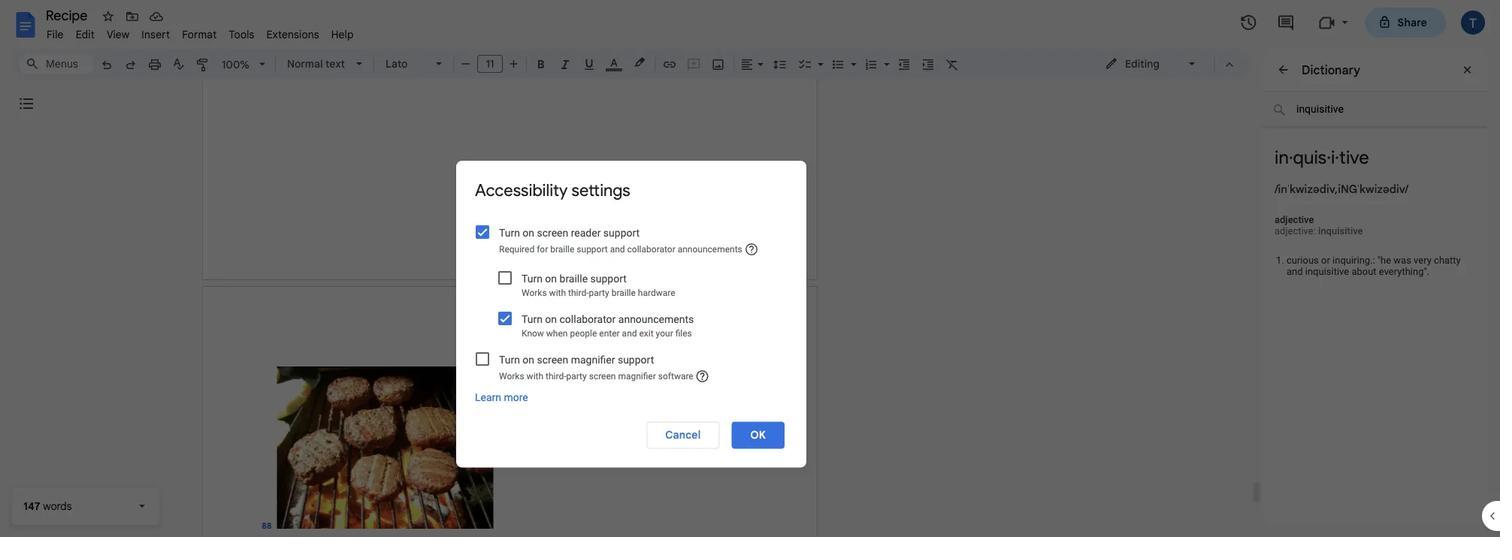 Task type: locate. For each thing, give the bounding box(es) containing it.
1 vertical spatial works
[[499, 371, 525, 382]]

adjective:
[[1275, 226, 1316, 237]]

1 horizontal spatial collaborator
[[627, 244, 676, 255]]

on for turn on braille support
[[545, 273, 557, 285]]

1 vertical spatial inquisitive
[[1306, 266, 1350, 277]]

with
[[549, 288, 566, 298], [527, 371, 544, 382]]

braille inside turn on screen reader support required for braille support and collaborator announcements
[[550, 244, 575, 255]]

0 vertical spatial works
[[522, 288, 547, 298]]

0 vertical spatial screen
[[537, 227, 569, 239]]

on down for
[[545, 273, 557, 285]]

braille right for
[[550, 244, 575, 255]]

settings
[[572, 180, 631, 201]]

turn right turn on screen magnifier support option
[[499, 354, 520, 366]]

turn for turn on screen magnifier support
[[499, 354, 520, 366]]

1 vertical spatial braille
[[560, 273, 588, 285]]

0 vertical spatial and
[[610, 244, 625, 255]]

more
[[504, 392, 528, 404]]

turn inside turn on braille support works with third-party braille hardware
[[522, 273, 543, 285]]

Turn on braille support checkbox
[[498, 271, 512, 285]]

with up when
[[549, 288, 566, 298]]

braille
[[550, 244, 575, 255], [560, 273, 588, 285], [612, 288, 636, 298]]

works inside turn on screen magnifier support works with third-party screen magnifier software
[[499, 371, 525, 382]]

1 vertical spatial and
[[1287, 266, 1303, 277]]

ok button
[[732, 422, 785, 449]]

/
[[1275, 182, 1278, 196], [1405, 182, 1409, 196]]

0 horizontal spatial third-
[[546, 371, 567, 382]]

support down turn on screen reader support required for braille support and collaborator announcements
[[591, 273, 627, 285]]

third-
[[568, 288, 589, 298], [546, 371, 567, 382]]

turn up know
[[522, 313, 543, 326]]

and inside turn on collaborator announcements know when people enter and exit your files
[[622, 329, 637, 339]]

menu bar banner
[[0, 0, 1501, 538]]

1 horizontal spatial with
[[549, 288, 566, 298]]

was
[[1394, 255, 1412, 266]]

inquiring.
[[1333, 255, 1373, 266]]

1 vertical spatial third-
[[546, 371, 567, 382]]

dictionary
[[1302, 62, 1361, 77]]

support inside turn on screen magnifier support works with third-party screen magnifier software
[[618, 354, 654, 366]]

magnifier down people
[[571, 354, 615, 366]]

turn on screen reader support required for braille support and collaborator announcements
[[499, 227, 743, 255]]

inquisitive inside "he was very chatty and inquisitive about everything"
[[1306, 266, 1350, 277]]

1 horizontal spatial /
[[1405, 182, 1409, 196]]

1 vertical spatial party
[[567, 371, 587, 382]]

0 vertical spatial third-
[[568, 288, 589, 298]]

collaborator up hardware
[[627, 244, 676, 255]]

turn inside turn on collaborator announcements know when people enter and exit your files
[[522, 313, 543, 326]]

1 horizontal spatial magnifier
[[618, 371, 656, 382]]

with up more
[[527, 371, 544, 382]]

cancel button
[[647, 422, 720, 449]]

on up when
[[545, 313, 557, 326]]

screen for magnifier
[[537, 354, 569, 366]]

hardware
[[638, 288, 676, 298]]

collaborator inside turn on collaborator announcements know when people enter and exit your files
[[560, 313, 616, 326]]

screen down enter
[[589, 371, 616, 382]]

Search dictionary text field
[[1263, 92, 1487, 127]]

party down people
[[567, 371, 587, 382]]

support
[[604, 227, 640, 239], [577, 244, 608, 255], [591, 273, 627, 285], [618, 354, 654, 366]]

on up required
[[523, 227, 535, 239]]

Turn on screen reader support checkbox
[[476, 226, 489, 239]]

0 horizontal spatial magnifier
[[571, 354, 615, 366]]

third- up people
[[568, 288, 589, 298]]

announcements inside turn on screen reader support required for braille support and collaborator announcements
[[678, 244, 743, 255]]

Rename text field
[[41, 6, 96, 24]]

0 vertical spatial collaborator
[[627, 244, 676, 255]]

support right reader
[[604, 227, 640, 239]]

1 vertical spatial announcements
[[619, 313, 694, 326]]

inquisitive
[[1319, 226, 1363, 237], [1306, 266, 1350, 277]]

0 horizontal spatial with
[[527, 371, 544, 382]]

works up more
[[499, 371, 525, 382]]

0 horizontal spatial collaborator
[[560, 313, 616, 326]]

collaborator up people
[[560, 313, 616, 326]]

0 vertical spatial party
[[589, 288, 610, 298]]

screen inside turn on screen reader support required for braille support and collaborator announcements
[[537, 227, 569, 239]]

0 vertical spatial announcements
[[678, 244, 743, 255]]

1 vertical spatial magnifier
[[618, 371, 656, 382]]

1 vertical spatial with
[[527, 371, 544, 382]]

turn inside turn on screen magnifier support works with third-party screen magnifier software
[[499, 354, 520, 366]]

.
[[1427, 266, 1430, 277]]

support down exit
[[618, 354, 654, 366]]

turn inside turn on screen reader support required for braille support and collaborator announcements
[[499, 227, 520, 239]]

0 horizontal spatial /
[[1275, 182, 1278, 196]]

third- down when
[[546, 371, 567, 382]]

menu bar
[[41, 20, 360, 44]]

0 vertical spatial braille
[[550, 244, 575, 255]]

screen down when
[[537, 354, 569, 366]]

magnifier
[[571, 354, 615, 366], [618, 371, 656, 382]]

curious or inquiring.
[[1287, 255, 1373, 266]]

and left or
[[1287, 266, 1303, 277]]

0 horizontal spatial party
[[567, 371, 587, 382]]

on for turn on screen magnifier support
[[523, 354, 535, 366]]

collaborator inside turn on screen reader support required for braille support and collaborator announcements
[[627, 244, 676, 255]]

turn on collaborator announcements know when people enter and exit your files
[[522, 313, 694, 339]]

0 vertical spatial magnifier
[[571, 354, 615, 366]]

magnifier left software
[[618, 371, 656, 382]]

inquisitive left about
[[1306, 266, 1350, 277]]

1 horizontal spatial party
[[589, 288, 610, 298]]

exit
[[639, 329, 654, 339]]

0 vertical spatial inquisitive
[[1319, 226, 1363, 237]]

braille left hardware
[[612, 288, 636, 298]]

"he was very chatty and inquisitive about everything"
[[1287, 255, 1461, 277]]

and up turn on braille support works with third-party braille hardware
[[610, 244, 625, 255]]

"he
[[1378, 255, 1392, 266]]

/ up was
[[1405, 182, 1409, 196]]

announcements
[[678, 244, 743, 255], [619, 313, 694, 326]]

and left exit
[[622, 329, 637, 339]]

works up know
[[522, 288, 547, 298]]

with inside turn on screen magnifier support works with third-party screen magnifier software
[[527, 371, 544, 382]]

accessibility settings dialog
[[456, 161, 807, 468]]

on inside turn on collaborator announcements know when people enter and exit your files
[[545, 313, 557, 326]]

turn for turn on screen reader support
[[499, 227, 520, 239]]

1 horizontal spatial third-
[[568, 288, 589, 298]]

braille down reader
[[560, 273, 588, 285]]

inquisitive up curious or inquiring.
[[1319, 226, 1363, 237]]

on for turn on collaborator announcements
[[545, 313, 557, 326]]

turn right "turn on braille support" option
[[522, 273, 543, 285]]

on inside turn on screen reader support required for braille support and collaborator announcements
[[523, 227, 535, 239]]

works
[[522, 288, 547, 298], [499, 371, 525, 382]]

chatty
[[1435, 255, 1461, 266]]

0 vertical spatial with
[[549, 288, 566, 298]]

Menus field
[[19, 53, 94, 74]]

2 vertical spatial and
[[622, 329, 637, 339]]

on down know
[[523, 354, 535, 366]]

2 vertical spatial braille
[[612, 288, 636, 298]]

turn on braille support works with third-party braille hardware
[[522, 273, 676, 298]]

screen up for
[[537, 227, 569, 239]]

/ up adjective
[[1275, 182, 1278, 196]]

party
[[589, 288, 610, 298], [567, 371, 587, 382]]

screen
[[537, 227, 569, 239], [537, 354, 569, 366], [589, 371, 616, 382]]

on inside turn on screen magnifier support works with third-party screen magnifier software
[[523, 354, 535, 366]]

works inside turn on braille support works with third-party braille hardware
[[522, 288, 547, 298]]

turn up required
[[499, 227, 520, 239]]

2 vertical spatial screen
[[589, 371, 616, 382]]

1 vertical spatial screen
[[537, 354, 569, 366]]

collaborator
[[627, 244, 676, 255], [560, 313, 616, 326]]

on inside turn on braille support works with third-party braille hardware
[[545, 273, 557, 285]]

menu bar inside the menu bar banner
[[41, 20, 360, 44]]

and inside "he was very chatty and inquisitive about everything"
[[1287, 266, 1303, 277]]

turn
[[499, 227, 520, 239], [522, 273, 543, 285], [522, 313, 543, 326], [499, 354, 520, 366]]

on
[[523, 227, 535, 239], [545, 273, 557, 285], [545, 313, 557, 326], [523, 354, 535, 366]]

and
[[610, 244, 625, 255], [1287, 266, 1303, 277], [622, 329, 637, 339]]

1 vertical spatial collaborator
[[560, 313, 616, 326]]

for
[[537, 244, 548, 255]]

party up turn on collaborator announcements know when people enter and exit your files
[[589, 288, 610, 298]]



Task type: vqa. For each thing, say whether or not it's contained in the screenshot.
support in Turn on screen magnifier support Works with third-party screen magnifier software
yes



Task type: describe. For each thing, give the bounding box(es) containing it.
screen for reader
[[537, 227, 569, 239]]

very
[[1414, 255, 1432, 266]]

software
[[658, 371, 694, 382]]

inquisitive inside adjective adjective: inquisitive
[[1319, 226, 1363, 237]]

turn for turn on collaborator announcements
[[522, 313, 543, 326]]

Star checkbox
[[98, 6, 119, 27]]

enter
[[599, 329, 620, 339]]

Turn on collaborator announcements checkbox
[[498, 312, 512, 326]]

or
[[1322, 255, 1331, 266]]

learn
[[475, 392, 501, 404]]

in·quis·i·tive application
[[0, 0, 1501, 538]]

learn more link
[[475, 392, 528, 404]]

2 / from the left
[[1405, 182, 1409, 196]]

learn more
[[475, 392, 528, 404]]

in·quis·i·tive
[[1275, 147, 1370, 169]]

cancel
[[666, 429, 701, 442]]

required
[[499, 244, 535, 255]]

ingˈkwizədiv
[[1338, 182, 1405, 196]]

third- inside turn on screen magnifier support works with third-party screen magnifier software
[[546, 371, 567, 382]]

turn for turn on braille support
[[522, 273, 543, 285]]

curious
[[1287, 255, 1319, 266]]

share. private to only me. image
[[1378, 15, 1392, 29]]

main toolbar
[[93, 0, 965, 311]]

party inside turn on braille support works with third-party braille hardware
[[589, 288, 610, 298]]

party inside turn on screen magnifier support works with third-party screen magnifier software
[[567, 371, 587, 382]]

ok
[[751, 429, 766, 442]]

everything"
[[1379, 266, 1427, 277]]

dictionary heading
[[1302, 61, 1361, 79]]

on for turn on screen reader support
[[523, 227, 535, 239]]

turn on screen magnifier support works with third-party screen magnifier software
[[499, 354, 694, 382]]

and inside turn on screen reader support required for braille support and collaborator announcements
[[610, 244, 625, 255]]

accessibility
[[475, 180, 568, 201]]

inˈkwizədiv,
[[1278, 182, 1338, 196]]

Turn on screen magnifier support checkbox
[[476, 353, 489, 366]]

files
[[676, 329, 692, 339]]

:
[[1373, 255, 1376, 266]]

1 / from the left
[[1275, 182, 1278, 196]]

announcements inside turn on collaborator announcements know when people enter and exit your files
[[619, 313, 694, 326]]

reader
[[571, 227, 601, 239]]

know
[[522, 329, 544, 339]]

adjective
[[1275, 214, 1314, 226]]

adjective adjective: inquisitive
[[1275, 214, 1363, 237]]

third- inside turn on braille support works with third-party braille hardware
[[568, 288, 589, 298]]

/ inˈkwizədiv, ingˈkwizədiv /
[[1275, 182, 1409, 196]]

accessibility settings
[[475, 180, 631, 201]]

your
[[656, 329, 673, 339]]

dictionary results for inquisitive section
[[1263, 49, 1489, 538]]

accessibility settings heading
[[475, 180, 631, 201]]

when
[[546, 329, 568, 339]]

about
[[1352, 266, 1377, 277]]

support down reader
[[577, 244, 608, 255]]

support inside turn on braille support works with third-party braille hardware
[[591, 273, 627, 285]]

with inside turn on braille support works with third-party braille hardware
[[549, 288, 566, 298]]

people
[[570, 329, 597, 339]]



